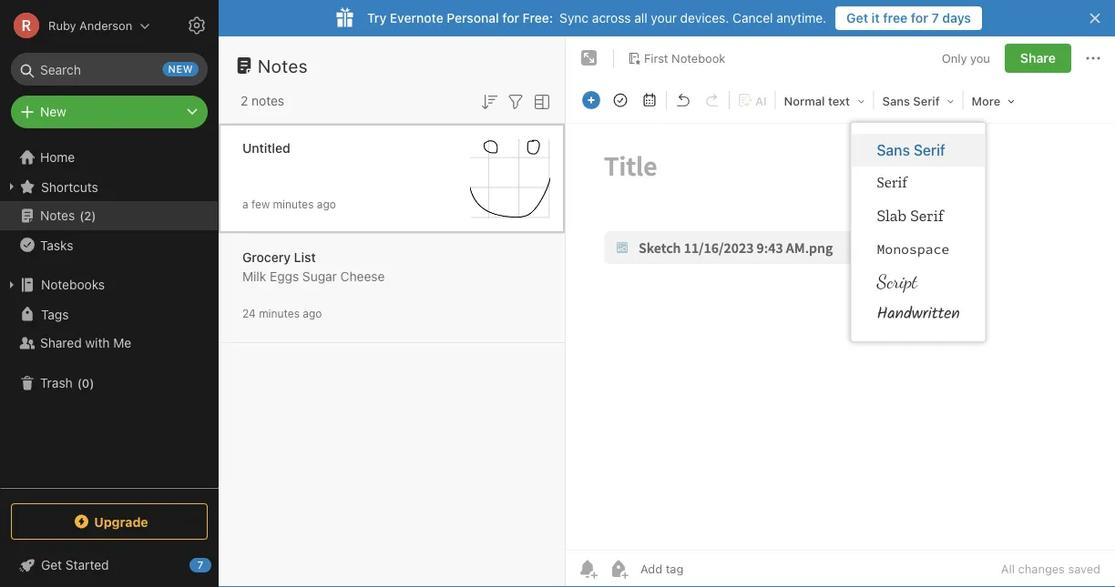 Task type: locate. For each thing, give the bounding box(es) containing it.
trash
[[40, 376, 73, 391]]

tags
[[41, 307, 69, 322]]

) down the shortcuts button
[[91, 209, 96, 223]]

sans serif
[[882, 94, 940, 108], [877, 142, 945, 159]]

7 left click to collapse icon
[[197, 560, 203, 572]]

thumbnail image
[[470, 139, 550, 219]]

personal
[[447, 10, 499, 26]]

( inside the notes ( 2 )
[[79, 209, 84, 223]]

notes up tasks
[[40, 208, 75, 223]]

serif down serif link
[[910, 206, 944, 225]]

) right trash
[[89, 376, 94, 390]]

upgrade
[[94, 514, 148, 530]]

shortcuts button
[[0, 172, 218, 201]]

script handwritten
[[877, 270, 960, 327]]

add a reminder image
[[577, 558, 599, 580]]

ruby
[[48, 19, 76, 32]]

all
[[634, 10, 647, 26]]

0 horizontal spatial get
[[41, 558, 62, 573]]

for left free:
[[502, 10, 519, 26]]

Font family field
[[876, 87, 961, 114]]

sans serif inside 'sans serif' link
[[877, 142, 945, 159]]

handwritten
[[877, 301, 960, 327]]

get left started
[[41, 558, 62, 573]]

all changes saved
[[1001, 563, 1100, 576]]

More field
[[965, 87, 1021, 114]]

0 vertical spatial )
[[91, 209, 96, 223]]

sans serif inside font family field
[[882, 94, 940, 108]]

0 vertical spatial ago
[[317, 198, 336, 211]]

notes
[[252, 93, 284, 108]]

sans serif menu item
[[851, 134, 985, 167]]

1 vertical spatial 7
[[197, 560, 203, 572]]

24 minutes ago
[[242, 307, 322, 320]]

1 horizontal spatial notes
[[258, 55, 308, 76]]

Add tag field
[[639, 562, 775, 577]]

get
[[846, 10, 868, 26], [41, 558, 62, 573]]

0 vertical spatial get
[[846, 10, 868, 26]]

for right free
[[911, 10, 928, 26]]

24
[[242, 307, 256, 320]]

sans serif up serif link
[[877, 142, 945, 159]]

grocery list
[[242, 250, 316, 265]]

7
[[932, 10, 939, 26], [197, 560, 203, 572]]

sans serif link
[[851, 134, 985, 167]]

sans serif up 'sans serif' link
[[882, 94, 940, 108]]

serif up slab
[[877, 174, 907, 192]]

expand note image
[[578, 47, 600, 69]]

7 left days
[[932, 10, 939, 26]]

script link
[[851, 265, 985, 298]]

0 vertical spatial notes
[[258, 55, 308, 76]]

ruby anderson
[[48, 19, 132, 32]]

shared with me
[[40, 336, 131, 351]]

(
[[79, 209, 84, 223], [77, 376, 82, 390]]

) inside trash ( 0 )
[[89, 376, 94, 390]]

monospace link
[[851, 232, 985, 265]]

0 horizontal spatial 7
[[197, 560, 203, 572]]

get inside help and learning task checklist field
[[41, 558, 62, 573]]

try
[[367, 10, 386, 26]]

1 vertical spatial sans
[[877, 142, 910, 159]]

share button
[[1005, 44, 1071, 73]]

minutes
[[273, 198, 314, 211], [259, 307, 300, 320]]

2 down shortcuts
[[84, 209, 91, 223]]

handwritten link
[[851, 298, 985, 331]]

sans inside font family field
[[882, 94, 910, 108]]

More actions field
[[1082, 44, 1104, 73]]

serif
[[913, 94, 940, 108], [914, 142, 945, 159], [877, 174, 907, 192], [910, 206, 944, 225]]

Add filters field
[[505, 89, 527, 113]]

minutes right 24
[[259, 307, 300, 320]]

1 vertical spatial )
[[89, 376, 94, 390]]

notes for notes ( 2 )
[[40, 208, 75, 223]]

0 horizontal spatial 2
[[84, 209, 91, 223]]

2 for from the left
[[911, 10, 928, 26]]

new
[[40, 104, 66, 119]]

1 horizontal spatial for
[[911, 10, 928, 26]]

cheese
[[340, 269, 385, 284]]

0 vertical spatial sans serif
[[882, 94, 940, 108]]

notes inside note list element
[[258, 55, 308, 76]]

a few minutes ago
[[242, 198, 336, 211]]

0 vertical spatial (
[[79, 209, 84, 223]]

notes up notes
[[258, 55, 308, 76]]

across
[[592, 10, 631, 26]]

serif inside 'menu item'
[[914, 142, 945, 159]]

slab
[[877, 206, 907, 225]]

1 vertical spatial sans serif
[[877, 142, 945, 159]]

Help and Learning task checklist field
[[0, 551, 219, 580]]

note list element
[[219, 36, 566, 588]]

2 notes
[[241, 93, 284, 108]]

( inside trash ( 0 )
[[77, 376, 82, 390]]

for inside 'button'
[[911, 10, 928, 26]]

( down shortcuts
[[79, 209, 84, 223]]

serif link
[[851, 167, 985, 200]]

new search field
[[24, 53, 199, 86]]

0 horizontal spatial notes
[[40, 208, 75, 223]]

for for free:
[[502, 10, 519, 26]]

get inside 'button'
[[846, 10, 868, 26]]

0 horizontal spatial for
[[502, 10, 519, 26]]

grocery
[[242, 250, 291, 265]]

1 for from the left
[[502, 10, 519, 26]]

)
[[91, 209, 96, 223], [89, 376, 94, 390]]

undo image
[[671, 87, 696, 113]]

1 vertical spatial 2
[[84, 209, 91, 223]]

notebooks link
[[0, 271, 218, 300]]

serif up serif link
[[914, 142, 945, 159]]

notebooks
[[41, 277, 105, 292]]

ago right few at the top
[[317, 198, 336, 211]]

saved
[[1068, 563, 1100, 576]]

for
[[502, 10, 519, 26], [911, 10, 928, 26]]

2
[[241, 93, 248, 108], [84, 209, 91, 223]]

slab serif link
[[851, 200, 985, 232]]

0 vertical spatial 7
[[932, 10, 939, 26]]

get started
[[41, 558, 109, 573]]

started
[[65, 558, 109, 573]]

0 vertical spatial sans
[[882, 94, 910, 108]]

monospace
[[877, 240, 949, 257]]

notes
[[258, 55, 308, 76], [40, 208, 75, 223]]

expand notebooks image
[[5, 278, 19, 292]]

ago down the milk eggs sugar cheese
[[303, 307, 322, 320]]

tasks
[[40, 238, 73, 253]]

few
[[251, 198, 270, 211]]

1 vertical spatial notes
[[40, 208, 75, 223]]

1 horizontal spatial get
[[846, 10, 868, 26]]

( right trash
[[77, 376, 82, 390]]

notes for notes
[[258, 55, 308, 76]]

1 vertical spatial (
[[77, 376, 82, 390]]

sans inside 'menu item'
[[877, 142, 910, 159]]

tree
[[0, 143, 219, 487]]

task image
[[608, 87, 633, 113]]

) inside the notes ( 2 )
[[91, 209, 96, 223]]

2 left notes
[[241, 93, 248, 108]]

1 horizontal spatial 2
[[241, 93, 248, 108]]

home
[[40, 150, 75, 165]]

sans
[[882, 94, 910, 108], [877, 142, 910, 159]]

0
[[82, 376, 89, 390]]

( for notes
[[79, 209, 84, 223]]

serif inside font family field
[[913, 94, 940, 108]]

1 vertical spatial get
[[41, 558, 62, 573]]

for for 7
[[911, 10, 928, 26]]

sans up 'sans serif' link
[[882, 94, 910, 108]]

sans up serif link
[[877, 142, 910, 159]]

serif up 'sans serif' link
[[913, 94, 940, 108]]

milk
[[242, 269, 266, 284]]

ago
[[317, 198, 336, 211], [303, 307, 322, 320]]

1 horizontal spatial 7
[[932, 10, 939, 26]]

untitled
[[242, 141, 290, 156]]

minutes right few at the top
[[273, 198, 314, 211]]

get it free for 7 days button
[[836, 6, 982, 30]]

get left "it"
[[846, 10, 868, 26]]

) for notes
[[91, 209, 96, 223]]

0 vertical spatial 2
[[241, 93, 248, 108]]



Task type: describe. For each thing, give the bounding box(es) containing it.
anytime.
[[776, 10, 826, 26]]

changes
[[1018, 563, 1065, 576]]

anderson
[[79, 19, 132, 32]]

normal
[[784, 94, 825, 108]]

shortcuts
[[41, 179, 98, 194]]

devices.
[[680, 10, 729, 26]]

1 vertical spatial minutes
[[259, 307, 300, 320]]

sugar
[[302, 269, 337, 284]]

script
[[877, 270, 918, 293]]

1 vertical spatial ago
[[303, 307, 322, 320]]

trash ( 0 )
[[40, 376, 94, 391]]

with
[[85, 336, 110, 351]]

your
[[651, 10, 677, 26]]

all
[[1001, 563, 1015, 576]]

free
[[883, 10, 908, 26]]

Heading level field
[[778, 87, 871, 114]]

get it free for 7 days
[[846, 10, 971, 26]]

Sort options field
[[478, 89, 500, 113]]

first
[[644, 51, 668, 65]]

new button
[[11, 96, 208, 128]]

first notebook button
[[621, 46, 732, 71]]

dropdown list menu
[[851, 134, 985, 331]]

text
[[828, 94, 850, 108]]

more
[[972, 94, 1001, 108]]

2 inside note list element
[[241, 93, 248, 108]]

Search text field
[[24, 53, 195, 86]]

settings image
[[186, 15, 208, 36]]

only
[[942, 51, 967, 65]]

me
[[113, 336, 131, 351]]

tags button
[[0, 300, 218, 329]]

home link
[[0, 143, 219, 172]]

tasks button
[[0, 230, 218, 260]]

eggs
[[270, 269, 299, 284]]

normal text
[[784, 94, 850, 108]]

new
[[168, 63, 193, 75]]

Insert field
[[578, 87, 605, 113]]

notebook
[[672, 51, 725, 65]]

View options field
[[527, 89, 553, 113]]

first notebook
[[644, 51, 725, 65]]

slab serif
[[877, 206, 944, 225]]

Note Editor text field
[[566, 124, 1115, 550]]

get for get started
[[41, 558, 62, 573]]

0 vertical spatial minutes
[[273, 198, 314, 211]]

note window element
[[566, 36, 1115, 588]]

more actions image
[[1082, 47, 1104, 69]]

2 inside the notes ( 2 )
[[84, 209, 91, 223]]

add filters image
[[505, 91, 527, 113]]

7 inside get it free for 7 days 'button'
[[932, 10, 939, 26]]

cancel
[[733, 10, 773, 26]]

try evernote personal for free: sync across all your devices. cancel anytime.
[[367, 10, 826, 26]]

only you
[[942, 51, 990, 65]]

( for trash
[[77, 376, 82, 390]]

milk eggs sugar cheese
[[242, 269, 385, 284]]

upgrade button
[[11, 504, 208, 540]]

free:
[[523, 10, 553, 26]]

7 inside help and learning task checklist field
[[197, 560, 203, 572]]

a
[[242, 198, 248, 211]]

add tag image
[[608, 558, 630, 580]]

shared
[[40, 336, 82, 351]]

Account field
[[0, 7, 150, 44]]

shared with me link
[[0, 329, 218, 358]]

you
[[970, 51, 990, 65]]

share
[[1020, 51, 1056, 66]]

calendar event image
[[637, 87, 662, 113]]

tree containing home
[[0, 143, 219, 487]]

get for get it free for 7 days
[[846, 10, 868, 26]]

it
[[872, 10, 880, 26]]

evernote
[[390, 10, 443, 26]]

) for trash
[[89, 376, 94, 390]]

click to collapse image
[[212, 554, 225, 576]]

sync
[[560, 10, 589, 26]]

days
[[942, 10, 971, 26]]

notes ( 2 )
[[40, 208, 96, 223]]

list
[[294, 250, 316, 265]]



Task type: vqa. For each thing, say whether or not it's contained in the screenshot.
sfgnsfd
no



